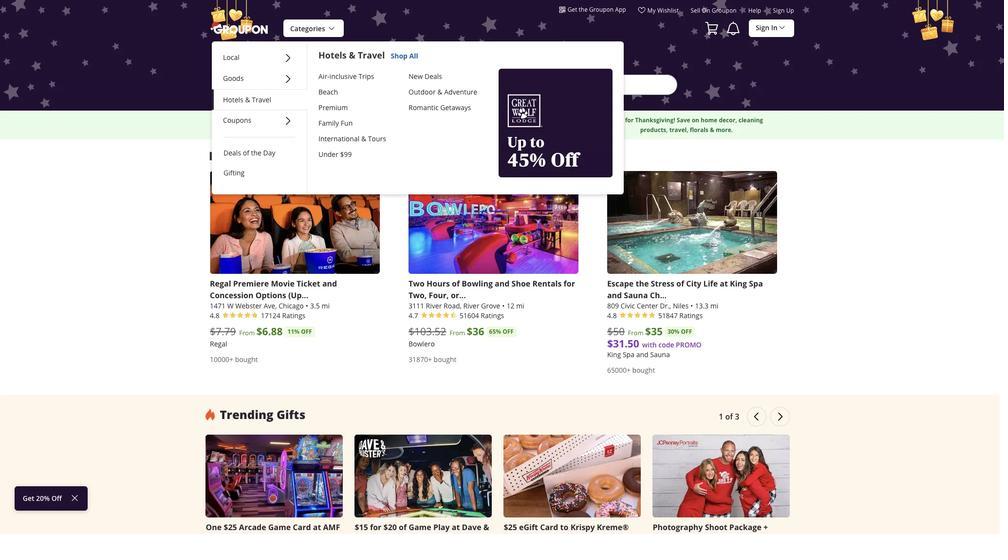 Task type: vqa. For each thing, say whether or not it's contained in the screenshot.
'text field'
no



Task type: describe. For each thing, give the bounding box(es) containing it.
65000+
[[608, 365, 631, 375]]

photography shoot package + optional 10"x20" canvas pri... link
[[653, 435, 791, 534]]

promo inside $31.50 with code promo king spa and sauna
[[676, 340, 702, 349]]

sign for sign in
[[756, 23, 770, 32]]

in
[[772, 23, 778, 32]]

get for get 10% off activities, beauty, and more. promo
[[243, 116, 253, 124]]

sauna inside $31.50 with code promo king spa and sauna
[[651, 350, 670, 359]]

30%
[[668, 327, 680, 336]]

ticket
[[297, 278, 321, 289]]

& up air-inclusive trips
[[349, 49, 356, 61]]

$36
[[467, 324, 485, 339]]

65000+ bought
[[608, 365, 656, 375]]

of inside $15 for $20 of game play at dave & buster's (25% off)
[[399, 522, 407, 533]]

family fun link
[[319, 115, 397, 131]]

one
[[206, 522, 222, 533]]

31870+
[[409, 355, 432, 364]]

 image inside 'categories' 'element'
[[499, 69, 613, 177]]

shoot
[[705, 522, 728, 533]]

13.3
[[696, 301, 709, 310]]

arcade
[[239, 522, 266, 533]]

dave
[[462, 522, 482, 533]]

or...
[[451, 290, 466, 301]]

51604 ratings
[[460, 311, 504, 320]]

& inside international & tours link
[[362, 134, 367, 143]]

sauna inside escape the stress of city life at king spa and sauna ch... 809 civic center dr., niles • 13.3 mi
[[624, 290, 648, 301]]

rentals
[[533, 278, 562, 289]]

more. inside prep for thanksgiving! save on home decor, cleaning products, travel, florals & more.
[[716, 125, 734, 134]]

king inside escape the stress of city life at king spa and sauna ch... 809 civic center dr., niles • 13.3 mi
[[731, 278, 748, 289]]

sign in
[[756, 23, 778, 32]]

trending gifts
[[220, 406, 306, 422]]

romantic
[[409, 103, 439, 112]]

groupon inside search field
[[506, 79, 534, 89]]

from $35
[[628, 324, 663, 339]]

optional
[[653, 534, 687, 534]]

game inside $15 for $20 of game play at dave & buster's (25% off)
[[409, 522, 432, 533]]

travel inside button
[[252, 95, 271, 104]]

civic
[[621, 301, 636, 310]]

ave,
[[264, 301, 277, 310]]

hotels & travel inside button
[[223, 95, 271, 104]]

chicago, il button
[[450, 45, 555, 67]]

get the groupon app button
[[559, 5, 626, 14]]

getaways
[[441, 103, 471, 112]]

search
[[482, 79, 504, 89]]

65% off
[[490, 327, 514, 336]]

$31.50 with code promo king spa and sauna
[[608, 337, 702, 359]]

spa inside $31.50 with code promo king spa and sauna
[[623, 350, 635, 359]]

regal premiere movie ticket and concession options (up... 1471 w webster ave, chicago • 3.5 mi
[[210, 278, 337, 310]]

hotels & travel link
[[223, 95, 271, 104]]

Search Groupon search field
[[327, 75, 678, 95]]

center
[[637, 301, 659, 310]]

photography shoot package + optional 10"x20" canvas pri...
[[653, 522, 769, 534]]

two
[[409, 278, 425, 289]]

$99
[[340, 149, 352, 159]]

beach
[[319, 87, 338, 96]]

buster's
[[355, 534, 387, 534]]

4.8 for $6.88
[[210, 311, 220, 320]]

today
[[387, 148, 418, 164]]

ch...
[[650, 290, 667, 301]]

categories button
[[284, 19, 344, 38]]

10000+
[[210, 355, 233, 364]]

premiere
[[233, 278, 269, 289]]

more. inside holidays are here! save on gifts, activities, flowers & more.
[[494, 125, 511, 134]]

$6.88
[[257, 324, 283, 339]]

what's
[[300, 148, 335, 164]]

& inside hotels & travel button
[[245, 95, 250, 104]]

for for products,
[[626, 116, 634, 124]]

on for holidays are here! save on gifts, activities, flowers & more.
[[496, 116, 503, 124]]

$35
[[646, 324, 663, 339]]

and inside get 10% off activities, beauty, and more. promo
[[333, 116, 344, 124]]

and inside regal premiere movie ticket and concession options (up... 1471 w webster ave, chicago • 3.5 mi
[[323, 278, 337, 289]]

hotels & travel button
[[212, 89, 307, 110]]

0 vertical spatial hotels
[[319, 49, 347, 61]]

activities,
[[279, 116, 308, 124]]

10%
[[255, 116, 267, 124]]

at inside one $25 arcade game card at amf - bowlero - bowlmor (44...
[[313, 522, 321, 533]]

$15 for $20 of game play at dave & buster's (25% off)
[[355, 522, 490, 534]]

$103.52
[[409, 324, 447, 338]]

and inside two hours of bowling and shoe rentals for two, four, or... 3111 river road, river grove • 12 mi
[[495, 278, 510, 289]]

ratings for $36
[[481, 311, 504, 320]]

photography
[[653, 522, 703, 533]]

the for get
[[579, 5, 588, 13]]

wishlist
[[658, 6, 679, 14]]

dr.,
[[660, 301, 672, 310]]

17124
[[261, 311, 281, 320]]

sign up
[[774, 6, 795, 14]]

& inside $15 for $20 of game play at dave & buster's (25% off)
[[484, 522, 490, 533]]

trips
[[359, 71, 375, 81]]

the inside 'categories' 'element'
[[251, 148, 262, 157]]

one $25 arcade game card at amf - bowlero - bowlmor (44... link
[[206, 435, 343, 534]]

get 20% off
[[23, 494, 62, 503]]

outdoor & adventure link
[[409, 84, 487, 100]]

regal for regal premiere movie ticket and concession options (up... 1471 w webster ave, chicago • 3.5 mi
[[210, 278, 231, 289]]

$25 inside one $25 arcade game card at amf - bowlero - bowlmor (44...
[[224, 522, 237, 533]]

new deals link
[[409, 69, 487, 84]]

get the groupon app
[[568, 5, 626, 13]]

• inside regal premiere movie ticket and concession options (up... 1471 w webster ave, chicago • 3.5 mi
[[306, 301, 309, 310]]

$7.79
[[210, 324, 236, 338]]

at for escape the stress of city life at king spa and sauna ch... 809 civic center dr., niles • 13.3 mi
[[720, 278, 729, 289]]

2 river from the left
[[464, 301, 480, 310]]

categories
[[290, 24, 325, 33]]

game inside one $25 arcade game card at amf - bowlero - bowlmor (44...
[[268, 522, 291, 533]]

shop
[[391, 51, 408, 60]]

from for $36
[[450, 328, 465, 337]]

road,
[[444, 301, 462, 310]]

groupon for the
[[590, 5, 614, 13]]

air-inclusive trips
[[319, 71, 375, 81]]

mi inside two hours of bowling and shoe rentals for two, four, or... 3111 river road, river grove • 12 mi
[[517, 301, 525, 310]]

1 - from the left
[[206, 534, 208, 534]]

$15 for $20 of game play at dave & buster's (25% off) link
[[355, 435, 492, 534]]

30% off
[[668, 327, 693, 336]]

premium link
[[319, 100, 397, 115]]

krispy
[[571, 522, 595, 533]]

save for more.
[[481, 116, 494, 124]]

escape
[[608, 278, 634, 289]]

chicago,
[[450, 45, 518, 66]]

mi inside escape the stress of city life at king spa and sauna ch... 809 civic center dr., niles • 13.3 mi
[[711, 301, 719, 310]]

get for get 20% off
[[23, 494, 34, 503]]

hotels inside button
[[223, 95, 244, 104]]

& inside holidays are here! save on gifts, activities, flowers & more.
[[574, 116, 578, 124]]

1 horizontal spatial bowlero
[[409, 339, 435, 348]]

amf
[[323, 522, 340, 533]]

holidays
[[426, 116, 452, 124]]

groupon image
[[210, 21, 270, 34]]

with
[[643, 340, 657, 349]]

0 vertical spatial travel
[[358, 49, 385, 61]]

egift
[[519, 522, 539, 533]]

(20%
[[504, 534, 523, 534]]

of inside 'categories' 'element'
[[243, 148, 249, 157]]

regal for regal
[[210, 339, 227, 348]]



Task type: locate. For each thing, give the bounding box(es) containing it.
1 off from the left
[[301, 327, 312, 336]]

$25 up (20%
[[504, 522, 517, 533]]

one $25 arcade game card at amf - bowlero - bowlmor (44...
[[206, 522, 340, 534]]

of up 'or...'
[[452, 278, 460, 289]]

save up travel,
[[677, 116, 691, 124]]

0 horizontal spatial off)
[[409, 534, 424, 534]]

2 $25 from the left
[[504, 522, 517, 533]]

1 horizontal spatial on
[[692, 116, 700, 124]]

& down home
[[710, 125, 715, 134]]

4.8 down the 1471
[[210, 311, 220, 320]]

3 off from the left
[[682, 327, 693, 336]]

on right sell
[[702, 6, 711, 14]]

2 ratings from the left
[[481, 311, 504, 320]]

decor,
[[719, 116, 738, 124]]

1 horizontal spatial •
[[503, 301, 505, 310]]

1 horizontal spatial river
[[464, 301, 480, 310]]

more. down gifts,
[[494, 125, 511, 134]]

home
[[701, 116, 718, 124]]

bowlero
[[409, 339, 435, 348], [210, 534, 242, 534]]

• left "12"
[[503, 301, 505, 310]]

there,
[[225, 148, 262, 164]]

1 horizontal spatial promo
[[676, 340, 702, 349]]

0 vertical spatial sign
[[774, 6, 785, 14]]

$25 inside $25 egift card to krispy kreme® (20% off)
[[504, 522, 517, 533]]

1 horizontal spatial ratings
[[481, 311, 504, 320]]

off right 11%
[[301, 327, 312, 336]]

and down with
[[637, 350, 649, 359]]

2 - from the left
[[245, 534, 247, 534]]

categories element
[[212, 41, 624, 194]]

0 vertical spatial off
[[268, 116, 277, 124]]

of up (25%
[[399, 522, 407, 533]]

chicago
[[279, 301, 304, 310]]

on for prep for thanksgiving! save on home decor, cleaning products, travel, florals & more.
[[692, 116, 700, 124]]

+
[[764, 522, 769, 533]]

0 horizontal spatial travel
[[252, 95, 271, 104]]

0 horizontal spatial ratings
[[282, 311, 306, 320]]

river up 51604
[[464, 301, 480, 310]]

1 vertical spatial sauna
[[651, 350, 670, 359]]

0 horizontal spatial sauna
[[624, 290, 648, 301]]

two hours of bowling and shoe rentals for two, four, or... 3111 river road, river grove • 12 mi
[[409, 278, 575, 310]]

gifting link
[[224, 168, 295, 178]]

and left shoe
[[495, 278, 510, 289]]

0 horizontal spatial spa
[[623, 350, 635, 359]]

mi inside regal premiere movie ticket and concession options (up... 1471 w webster ave, chicago • 3.5 mi
[[322, 301, 330, 310]]

bowling
[[462, 278, 493, 289]]

international
[[319, 134, 360, 143]]

card inside one $25 arcade game card at amf - bowlero - bowlmor (44...
[[293, 522, 311, 533]]

get for get the groupon app
[[568, 5, 578, 13]]

concession
[[210, 290, 254, 301]]

on up florals on the top of page
[[692, 116, 700, 124]]

bought down $31.50 with code promo king spa and sauna
[[633, 365, 656, 375]]

for right prep
[[626, 116, 634, 124]]

off
[[268, 116, 277, 124], [52, 494, 62, 503]]

card up (44... in the bottom left of the page
[[293, 522, 311, 533]]

0 horizontal spatial hotels
[[223, 95, 244, 104]]

of inside two hours of bowling and shoe rentals for two, four, or... 3111 river road, river grove • 12 mi
[[452, 278, 460, 289]]

hotels & travel up air-inclusive trips
[[319, 49, 385, 61]]

1 game from the left
[[268, 522, 291, 533]]

get inside get 10% off activities, beauty, and more. promo
[[243, 116, 253, 124]]

1 horizontal spatial $25
[[504, 522, 517, 533]]

river down four,
[[426, 301, 442, 310]]

more. inside get 10% off activities, beauty, and more. promo
[[345, 116, 363, 124]]

are
[[453, 116, 463, 124]]

1 vertical spatial sign
[[756, 23, 770, 32]]

1 horizontal spatial -
[[245, 534, 247, 534]]

off) down egift
[[525, 534, 540, 534]]

for for &
[[370, 522, 382, 533]]

niles
[[673, 301, 689, 310]]

ratings down 'grove'
[[481, 311, 504, 320]]

1 horizontal spatial off
[[503, 327, 514, 336]]

& right "flowers"
[[574, 116, 578, 124]]

hotels up coupons link
[[223, 95, 244, 104]]

the left stress
[[636, 278, 649, 289]]

$25 egift card to krispy kreme® (20% off)
[[504, 522, 629, 534]]

for up buster's on the left bottom
[[370, 522, 382, 533]]

sauna
[[624, 290, 648, 301], [651, 350, 670, 359]]

0 vertical spatial the
[[579, 5, 588, 13]]

1 vertical spatial regal
[[210, 339, 227, 348]]

from left $36
[[450, 328, 465, 337]]

1 horizontal spatial deals
[[425, 71, 442, 81]]

prep for thanksgiving! save on home decor, cleaning products, travel, florals & more.
[[611, 116, 764, 134]]

11%
[[288, 327, 300, 336]]

hotels & travel up coupons
[[223, 95, 271, 104]]

tours
[[368, 134, 386, 143]]

under
[[319, 149, 339, 159]]

0 horizontal spatial the
[[251, 148, 262, 157]]

2 horizontal spatial bought
[[633, 365, 656, 375]]

regal down $7.79
[[210, 339, 227, 348]]

2 horizontal spatial •
[[691, 301, 694, 310]]

off for 10%
[[268, 116, 277, 124]]

beauty,
[[309, 116, 331, 124]]

on inside holidays are here! save on gifts, activities, flowers & more.
[[496, 116, 503, 124]]

0 horizontal spatial king
[[608, 350, 621, 359]]

1 horizontal spatial get
[[243, 116, 253, 124]]

shop all link
[[385, 51, 418, 60]]

game up bowlmor
[[268, 522, 291, 533]]

bowlero down one
[[210, 534, 242, 534]]

local button
[[212, 47, 307, 68]]

here!
[[464, 116, 479, 124]]

1 4.8 from the left
[[210, 311, 220, 320]]

deals of the day link
[[224, 148, 295, 158]]

of left city
[[677, 278, 685, 289]]

ratings down the niles
[[680, 311, 703, 320]]

0 vertical spatial get
[[568, 5, 578, 13]]

and down premium in the top of the page
[[333, 116, 344, 124]]

of left day
[[243, 148, 249, 157]]

promo down 30% off
[[676, 340, 702, 349]]

bowlero down $103.52
[[409, 339, 435, 348]]

2 card from the left
[[541, 522, 559, 533]]

sauna down code
[[651, 350, 670, 359]]

4.8 for $35
[[608, 311, 617, 320]]

0 vertical spatial bowlero
[[409, 339, 435, 348]]

off right 20%
[[52, 494, 62, 503]]

3 ratings from the left
[[680, 311, 703, 320]]

air-inclusive trips link
[[319, 69, 397, 84]]

3.5
[[310, 301, 320, 310]]

off inside get 10% off activities, beauty, and more. promo
[[268, 116, 277, 124]]

• left 13.3
[[691, 301, 694, 310]]

mi right 13.3
[[711, 301, 719, 310]]

809
[[608, 301, 619, 310]]

(44...
[[286, 534, 304, 534]]

0 vertical spatial regal
[[210, 278, 231, 289]]

2 horizontal spatial at
[[720, 278, 729, 289]]

1 horizontal spatial sign
[[774, 6, 785, 14]]

off right 10%
[[268, 116, 277, 124]]

0 horizontal spatial -
[[206, 534, 208, 534]]

sign
[[774, 6, 785, 14], [756, 23, 770, 32]]

and inside $31.50 with code promo king spa and sauna
[[637, 350, 649, 359]]

0 horizontal spatial $25
[[224, 522, 237, 533]]

1 from from the left
[[239, 328, 255, 337]]

sign left "up"
[[774, 6, 785, 14]]

bowlero inside one $25 arcade game card at amf - bowlero - bowlmor (44...
[[210, 534, 242, 534]]

2 horizontal spatial off
[[682, 327, 693, 336]]

(25%
[[389, 534, 407, 534]]

deals inside new deals link
[[425, 71, 442, 81]]

2 horizontal spatial from
[[628, 328, 644, 337]]

1 horizontal spatial hotels & travel
[[319, 49, 385, 61]]

 image
[[499, 69, 613, 177]]

options
[[256, 290, 286, 301]]

at right play
[[452, 522, 460, 533]]

1 vertical spatial deals
[[224, 148, 241, 157]]

from left the $6.88
[[239, 328, 255, 337]]

spa inside escape the stress of city life at king spa and sauna ch... 809 civic center dr., niles • 13.3 mi
[[750, 278, 764, 289]]

the inside button
[[579, 5, 588, 13]]

groupon
[[590, 5, 614, 13], [712, 6, 737, 14], [506, 79, 534, 89]]

2 save from the left
[[677, 116, 691, 124]]

0 horizontal spatial off
[[52, 494, 62, 503]]

1 $25 from the left
[[224, 522, 237, 533]]

ratings down chicago
[[282, 311, 306, 320]]

on left gifts,
[[496, 116, 503, 124]]

10000+ bought
[[210, 355, 258, 364]]

sell
[[691, 6, 701, 14]]

the for escape
[[636, 278, 649, 289]]

0 horizontal spatial at
[[313, 522, 321, 533]]

0 horizontal spatial 4.8
[[210, 311, 220, 320]]

1 off) from the left
[[409, 534, 424, 534]]

promo inside get 10% off activities, beauty, and more. promo
[[307, 125, 329, 134]]

groupon for on
[[712, 6, 737, 14]]

game left play
[[409, 522, 432, 533]]

2 vertical spatial get
[[23, 494, 34, 503]]

Search Groupon search field
[[327, 45, 678, 111]]

off right 30%
[[682, 327, 693, 336]]

more. down premium link
[[345, 116, 363, 124]]

at inside $15 for $20 of game play at dave & buster's (25% off)
[[452, 522, 460, 533]]

for right rentals on the bottom right of page
[[564, 278, 575, 289]]

king right life
[[731, 278, 748, 289]]

1 vertical spatial for
[[564, 278, 575, 289]]

31870+ bought
[[409, 355, 457, 364]]

0 horizontal spatial from
[[239, 328, 255, 337]]

at left amf
[[313, 522, 321, 533]]

&
[[349, 49, 356, 61], [438, 87, 443, 96], [245, 95, 250, 104], [574, 116, 578, 124], [710, 125, 715, 134], [362, 134, 367, 143], [484, 522, 490, 533]]

spa
[[750, 278, 764, 289], [623, 350, 635, 359]]

& left tours
[[362, 134, 367, 143]]

to
[[561, 522, 569, 533]]

spa up 65000+ bought
[[623, 350, 635, 359]]

travel up 10%
[[252, 95, 271, 104]]

0 horizontal spatial for
[[370, 522, 382, 533]]

1 card from the left
[[293, 522, 311, 533]]

stress
[[651, 278, 675, 289]]

off) inside $25 egift card to krispy kreme® (20% off)
[[525, 534, 540, 534]]

gifting
[[224, 168, 245, 177]]

0 vertical spatial promo
[[307, 125, 329, 134]]

river
[[426, 301, 442, 310], [464, 301, 480, 310]]

0 horizontal spatial get
[[23, 494, 34, 503]]

& up coupons
[[245, 95, 250, 104]]

4.8 down 809
[[608, 311, 617, 320]]

local link
[[223, 53, 240, 62]]

at right life
[[720, 278, 729, 289]]

for inside two hours of bowling and shoe rentals for two, four, or... 3111 river road, river grove • 12 mi
[[564, 278, 575, 289]]

beach link
[[319, 84, 397, 100]]

0 horizontal spatial bought
[[235, 355, 258, 364]]

1 horizontal spatial spa
[[750, 278, 764, 289]]

bought right 31870+ on the bottom left
[[434, 355, 457, 364]]

save right here!
[[481, 116, 494, 124]]

2 game from the left
[[409, 522, 432, 533]]

grove
[[481, 301, 501, 310]]

promo down beauty,
[[307, 125, 329, 134]]

1 horizontal spatial from
[[450, 328, 465, 337]]

pri...
[[751, 534, 768, 534]]

1 vertical spatial bowlero
[[210, 534, 242, 534]]

1 horizontal spatial game
[[409, 522, 432, 533]]

1 horizontal spatial mi
[[517, 301, 525, 310]]

deals right hi
[[224, 148, 241, 157]]

deals right new
[[425, 71, 442, 81]]

0 vertical spatial hotels & travel
[[319, 49, 385, 61]]

2 off) from the left
[[525, 534, 540, 534]]

game
[[268, 522, 291, 533], [409, 522, 432, 533]]

1 regal from the top
[[210, 278, 231, 289]]

1 horizontal spatial card
[[541, 522, 559, 533]]

off for 20%
[[52, 494, 62, 503]]

(up...
[[288, 290, 309, 301]]

0 horizontal spatial river
[[426, 301, 442, 310]]

off) right (25%
[[409, 534, 424, 534]]

3111
[[409, 301, 424, 310]]

0 horizontal spatial on
[[496, 116, 503, 124]]

3 mi from the left
[[711, 301, 719, 310]]

on inside prep for thanksgiving! save on home decor, cleaning products, travel, florals & more.
[[692, 116, 700, 124]]

& inside outdoor & adventure link
[[438, 87, 443, 96]]

bought right 10000+
[[235, 355, 258, 364]]

products,
[[641, 125, 668, 134]]

1 vertical spatial travel
[[252, 95, 271, 104]]

escape the stress of city life at king spa and sauna ch... 809 civic center dr., niles • 13.3 mi
[[608, 278, 764, 310]]

regal up 'concession'
[[210, 278, 231, 289]]

& up romantic getaways
[[438, 87, 443, 96]]

• left 3.5
[[306, 301, 309, 310]]

and inside escape the stress of city life at king spa and sauna ch... 809 civic center dr., niles • 13.3 mi
[[608, 290, 622, 301]]

from inside from $35
[[628, 328, 644, 337]]

- down arcade
[[245, 534, 247, 534]]

1 horizontal spatial off)
[[525, 534, 540, 534]]

0 horizontal spatial card
[[293, 522, 311, 533]]

save inside prep for thanksgiving! save on home decor, cleaning products, travel, florals & more.
[[677, 116, 691, 124]]

king inside $31.50 with code promo king spa and sauna
[[608, 350, 621, 359]]

1 vertical spatial hotels
[[223, 95, 244, 104]]

regal inside regal premiere movie ticket and concession options (up... 1471 w webster ave, chicago • 3.5 mi
[[210, 278, 231, 289]]

get inside button
[[568, 5, 578, 13]]

groupon right search
[[506, 79, 534, 89]]

2 • from the left
[[503, 301, 505, 310]]

from for $6.88
[[239, 328, 255, 337]]

card inside $25 egift card to krispy kreme® (20% off)
[[541, 522, 559, 533]]

1 river from the left
[[426, 301, 442, 310]]

groupon up notifications inbox image
[[712, 6, 737, 14]]

0 vertical spatial for
[[626, 116, 634, 124]]

notifications inbox image
[[726, 20, 742, 36]]

spa right life
[[750, 278, 764, 289]]

the left app at the right top of page
[[579, 5, 588, 13]]

get left app at the right top of page
[[568, 5, 578, 13]]

2 horizontal spatial ratings
[[680, 311, 703, 320]]

1 horizontal spatial at
[[452, 522, 460, 533]]

0 vertical spatial king
[[731, 278, 748, 289]]

1471
[[210, 301, 226, 310]]

here's
[[263, 148, 297, 164]]

at inside escape the stress of city life at king spa and sauna ch... 809 civic center dr., niles • 13.3 mi
[[720, 278, 729, 289]]

0 vertical spatial sauna
[[624, 290, 648, 301]]

sauna up civic
[[624, 290, 648, 301]]

from inside 'from $6.88'
[[239, 328, 255, 337]]

bought for $36
[[434, 355, 457, 364]]

from for $35
[[628, 328, 644, 337]]

groupon inside button
[[590, 5, 614, 13]]

1 horizontal spatial off
[[268, 116, 277, 124]]

my wishlist link
[[638, 6, 679, 18]]

0 horizontal spatial game
[[268, 522, 291, 533]]

and up 809
[[608, 290, 622, 301]]

1 ratings from the left
[[282, 311, 306, 320]]

at for $15 for $20 of game play at dave & buster's (25% off)
[[452, 522, 460, 533]]

0 horizontal spatial promo
[[307, 125, 329, 134]]

$15
[[355, 522, 368, 533]]

the left day
[[251, 148, 262, 157]]

1 mi from the left
[[322, 301, 330, 310]]

0 horizontal spatial sign
[[756, 23, 770, 32]]

hotels & travel
[[319, 49, 385, 61], [223, 95, 271, 104]]

more. down 'decor,'
[[716, 125, 734, 134]]

gifts
[[277, 406, 306, 422]]

$25 right one
[[224, 522, 237, 533]]

2 horizontal spatial on
[[702, 6, 711, 14]]

• inside two hours of bowling and shoe rentals for two, four, or... 3111 river road, river grove • 12 mi
[[503, 301, 505, 310]]

1 horizontal spatial for
[[564, 278, 575, 289]]

2 horizontal spatial for
[[626, 116, 634, 124]]

of inside escape the stress of city life at king spa and sauna ch... 809 civic center dr., niles • 13.3 mi
[[677, 278, 685, 289]]

help link
[[749, 6, 762, 18]]

save inside holidays are here! save on gifts, activities, flowers & more.
[[481, 116, 494, 124]]

1 horizontal spatial more.
[[494, 125, 511, 134]]

1 vertical spatial king
[[608, 350, 621, 359]]

1 vertical spatial spa
[[623, 350, 635, 359]]

1 horizontal spatial sauna
[[651, 350, 670, 359]]

for inside $15 for $20 of game play at dave & buster's (25% off)
[[370, 522, 382, 533]]

of right 1
[[726, 411, 733, 422]]

new
[[409, 71, 423, 81]]

3 from from the left
[[628, 328, 644, 337]]

2 mi from the left
[[517, 301, 525, 310]]

ratings for $6.88
[[282, 311, 306, 320]]

1 horizontal spatial hotels
[[319, 49, 347, 61]]

ratings for $35
[[680, 311, 703, 320]]

search groupon
[[482, 79, 534, 89]]

bought for $6.88
[[235, 355, 258, 364]]

for
[[626, 116, 634, 124], [564, 278, 575, 289], [370, 522, 382, 533]]

from up with
[[628, 328, 644, 337]]

2 horizontal spatial the
[[636, 278, 649, 289]]

coupons link
[[223, 115, 252, 125]]

- down one
[[206, 534, 208, 534]]

2 vertical spatial the
[[636, 278, 649, 289]]

& inside prep for thanksgiving! save on home decor, cleaning products, travel, florals & more.
[[710, 125, 715, 134]]

deals inside deals of the day link
[[224, 148, 241, 157]]

mi right "12"
[[517, 301, 525, 310]]

at
[[720, 278, 729, 289], [313, 522, 321, 533], [452, 522, 460, 533]]

0 horizontal spatial hotels & travel
[[223, 95, 271, 104]]

groupon left app at the right top of page
[[590, 5, 614, 13]]

3 • from the left
[[691, 301, 694, 310]]

1 vertical spatial promo
[[676, 340, 702, 349]]

thanksgiving!
[[636, 116, 676, 124]]

get left 20%
[[23, 494, 34, 503]]

1 save from the left
[[481, 116, 494, 124]]

life
[[704, 278, 718, 289]]

adventure
[[444, 87, 478, 96]]

hi
[[209, 148, 222, 164]]

2 vertical spatial for
[[370, 522, 382, 533]]

0 horizontal spatial save
[[481, 116, 494, 124]]

and right the ticket
[[323, 278, 337, 289]]

outdoor
[[409, 87, 436, 96]]

1 horizontal spatial groupon
[[590, 5, 614, 13]]

1 • from the left
[[306, 301, 309, 310]]

1 horizontal spatial the
[[579, 5, 588, 13]]

1 horizontal spatial travel
[[358, 49, 385, 61]]

get left 10%
[[243, 116, 253, 124]]

& right the dave
[[484, 522, 490, 533]]

sign for sign up
[[774, 6, 785, 14]]

1 vertical spatial off
[[52, 494, 62, 503]]

sign left in
[[756, 23, 770, 32]]

2 horizontal spatial mi
[[711, 301, 719, 310]]

king up 65000+ on the bottom right
[[608, 350, 621, 359]]

2 horizontal spatial groupon
[[712, 6, 737, 14]]

0 horizontal spatial groupon
[[506, 79, 534, 89]]

1 horizontal spatial king
[[731, 278, 748, 289]]

0 horizontal spatial •
[[306, 301, 309, 310]]

travel
[[358, 49, 385, 61], [252, 95, 271, 104]]

$50
[[608, 324, 625, 338]]

from inside the "from $36"
[[450, 328, 465, 337]]

off for $6.88
[[301, 327, 312, 336]]

0 vertical spatial spa
[[750, 278, 764, 289]]

for inside prep for thanksgiving! save on home decor, cleaning products, travel, florals & more.
[[626, 116, 634, 124]]

• inside escape the stress of city life at king spa and sauna ch... 809 civic center dr., niles • 13.3 mi
[[691, 301, 694, 310]]

1 vertical spatial the
[[251, 148, 262, 157]]

2 off from the left
[[503, 327, 514, 336]]

2 regal from the top
[[210, 339, 227, 348]]

65%
[[490, 327, 501, 336]]

city
[[687, 278, 702, 289]]

11% off
[[288, 327, 312, 336]]

off for $36
[[503, 327, 514, 336]]

travel,
[[670, 125, 689, 134]]

0 horizontal spatial mi
[[322, 301, 330, 310]]

2 4.8 from the left
[[608, 311, 617, 320]]

the inside escape the stress of city life at king spa and sauna ch... 809 civic center dr., niles • 13.3 mi
[[636, 278, 649, 289]]

travel up trips
[[358, 49, 385, 61]]

king
[[731, 278, 748, 289], [608, 350, 621, 359]]

20%
[[36, 494, 50, 503]]

card left the "to"
[[541, 522, 559, 533]]

1 horizontal spatial bought
[[434, 355, 457, 364]]

1 vertical spatial get
[[243, 116, 253, 124]]

app
[[616, 5, 626, 13]]

hotels up air-
[[319, 49, 347, 61]]

0 horizontal spatial off
[[301, 327, 312, 336]]

save for travel,
[[677, 116, 691, 124]]

mi right 3.5
[[322, 301, 330, 310]]

off) inside $15 for $20 of game play at dave & buster's (25% off)
[[409, 534, 424, 534]]

sign inside button
[[756, 23, 770, 32]]

all
[[410, 51, 418, 60]]

off for $35
[[682, 327, 693, 336]]

code
[[659, 340, 675, 349]]

2 from from the left
[[450, 328, 465, 337]]

off right 65%
[[503, 327, 514, 336]]

deals
[[425, 71, 442, 81], [224, 148, 241, 157]]



